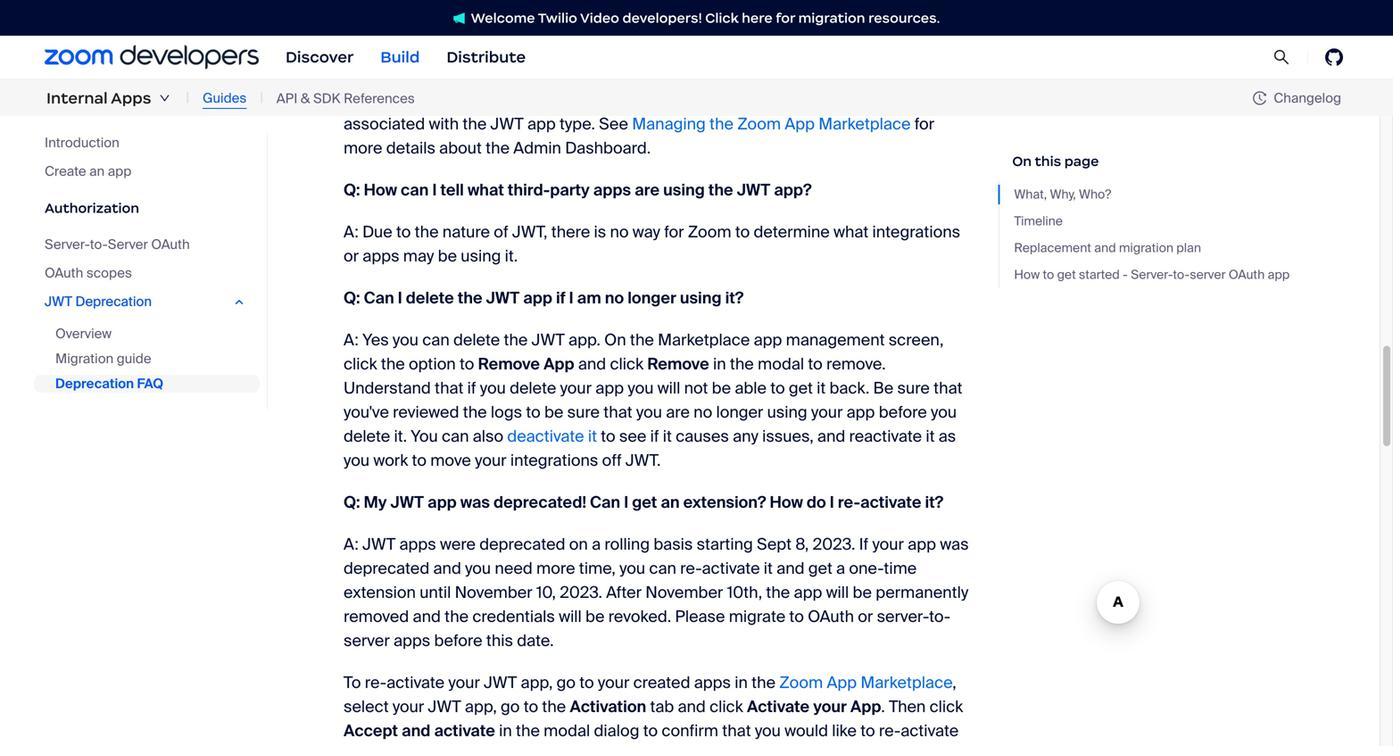 Task type: vqa. For each thing, say whether or not it's contained in the screenshot.
cases
no



Task type: describe. For each thing, give the bounding box(es) containing it.
app?
[[774, 180, 812, 201]]

jwt right my
[[391, 493, 424, 513]]

you
[[411, 427, 438, 447]]

and down were
[[433, 559, 461, 579]]

that up see
[[604, 402, 633, 423]]

be right not
[[712, 378, 731, 399]]

deprecation inside overview migration guide deprecation faq
[[55, 375, 134, 392]]

before inside a: jwt apps were deprecated on a rolling basis starting sept 8, 2023. if your app was deprecated and you need more time, you can re-activate it and get a one-time extension until november 10, 2023. after november 10th, the app will be permanently removed and the credentials will be revoked. please migrate to oauth or server-to- server apps before this date.
[[434, 631, 483, 652]]

you inside in the modal dialog to confirm that you would like to re-activate your app. the account owner will receive an email confirmation that the jwt app ha
[[755, 721, 781, 742]]

using down a: due to the nature of jwt, there is no way for zoom to determine what integrations or apps may be using it.
[[680, 288, 722, 309]]

0 vertical spatial go
[[557, 673, 576, 693]]

apps down removed
[[394, 631, 431, 652]]

or inside a: due to the nature of jwt, there is no way for zoom to determine what integrations or apps may be using it.
[[344, 246, 359, 267]]

accept
[[344, 721, 398, 742]]

to up deactivate
[[526, 402, 541, 423]]

an inside menu
[[89, 162, 105, 180]]

your down "remove app and click remove"
[[560, 378, 592, 399]]

changelog link
[[1253, 89, 1342, 107]]

0 horizontal spatial click
[[706, 9, 739, 26]]

0 horizontal spatial how
[[364, 180, 397, 201]]

delete up deactivate
[[510, 378, 557, 399]]

delete inside a: yes you can delete the jwt app. on the marketplace app management screen, click the option to
[[454, 330, 500, 351]]

about
[[439, 138, 482, 159]]

way
[[633, 222, 661, 243]]

dialog
[[594, 721, 640, 742]]

and inside "to see if it causes any issues, and reactivate it as you work to move your integrations off jwt."
[[818, 427, 846, 447]]

0 horizontal spatial can
[[364, 288, 394, 309]]

1 horizontal spatial app,
[[521, 673, 553, 693]]

internal apps
[[46, 88, 151, 108]]

in inside . click the three dots in the
[[451, 90, 464, 110]]

1 horizontal spatial migration
[[1119, 240, 1174, 256]]

replacement and migration plan
[[1015, 240, 1202, 256]]

. for click
[[916, 66, 920, 86]]

to down replacement
[[1043, 267, 1055, 283]]

1 remove from the left
[[478, 354, 540, 375]]

re- right to
[[365, 673, 387, 693]]

an inside in the modal dialog to confirm that you would like to re-activate your app. the account owner will receive an email confirmation that the jwt app ha
[[644, 745, 662, 746]]

be up deactivate it link
[[545, 402, 564, 423]]

issues,
[[763, 427, 814, 447]]

0 horizontal spatial migration
[[799, 9, 866, 26]]

go inside , select your jwt app, go to the
[[501, 697, 520, 718]]

using up a: due to the nature of jwt, there is no way for zoom to determine what integrations or apps may be using it.
[[663, 180, 705, 201]]

yes
[[363, 330, 389, 351]]

2 november from the left
[[646, 583, 723, 603]]

in the modal dialog to confirm that you would like to re-activate your app. the account owner will receive an email confirmation that the jwt app ha
[[344, 721, 964, 746]]

1 horizontal spatial it?
[[925, 493, 944, 513]]

what inside a: due to the nature of jwt, there is no way for zoom to determine what integrations or apps may be using it.
[[834, 222, 869, 243]]

welcome
[[471, 9, 535, 26]]

after
[[606, 583, 642, 603]]

to down the management
[[808, 354, 823, 375]]

you down 'rolling'
[[620, 559, 646, 579]]

get down replacement
[[1058, 267, 1076, 283]]

in up activate
[[735, 673, 748, 693]]

0 horizontal spatial what
[[468, 180, 504, 201]]

be down one-
[[853, 583, 872, 603]]

extension?
[[684, 493, 766, 513]]

and up "the"
[[402, 721, 431, 742]]

starting
[[697, 535, 753, 555]]

modal for get
[[758, 354, 805, 375]]

it right see
[[663, 427, 672, 447]]

activate inside in the modal dialog to confirm that you would like to re-activate your app. the account owner will receive an email confirmation that the jwt app ha
[[901, 721, 959, 742]]

this inside a: jwt apps were deprecated on a rolling basis starting sept 8, 2023. if your app was deprecated and you need more time, you can re-activate it and get a one-time extension until november 10, 2023. after november 10th, the app will be permanently removed and the credentials will be revoked. please migrate to oauth or server-to- server apps before this date.
[[486, 631, 513, 652]]

2 horizontal spatial how
[[1015, 267, 1040, 283]]

a: for a: if you are an administrator, on >
[[344, 42, 359, 62]]

you inside a: yes you can delete the jwt app. on the marketplace app management screen, click the option to
[[393, 330, 419, 351]]

app down apps,
[[785, 114, 815, 135]]

the inside a: due to the nature of jwt, there is no way for zoom to determine what integrations or apps may be using it.
[[415, 222, 439, 243]]

an up basis
[[661, 493, 680, 513]]

,
[[953, 673, 957, 693]]

can inside a: yes you can delete the jwt app. on the marketplace app management screen, click the option to
[[423, 330, 450, 351]]

and down am
[[578, 354, 606, 375]]

timeline
[[1015, 213, 1063, 229]]

apps left were
[[400, 535, 436, 555]]

a: yes you can delete the jwt app. on the marketplace app management screen, click the option to
[[344, 330, 944, 375]]

there
[[552, 222, 590, 243]]

sdk
[[313, 90, 341, 107]]

one-
[[849, 559, 884, 579]]

to inside to show the logs associated with the jwt app type. see
[[811, 90, 826, 110]]

apps right created
[[694, 673, 731, 693]]

2 vertical spatial marketplace
[[861, 673, 953, 693]]

sept
[[757, 535, 792, 555]]

server-to-server oauth
[[45, 236, 190, 253]]

or inside a: jwt apps were deprecated on a rolling basis starting sept 8, 2023. if your app was deprecated and you need more time, you can re-activate it and get a one-time extension until november 10, 2023. after november 10th, the app will be permanently removed and the credentials will be revoked. please migrate to oauth or server-to- server apps before this date.
[[858, 607, 873, 627]]

activate inside the activation tab and click activate your app . then click accept and activate
[[434, 721, 495, 742]]

modal for will
[[544, 721, 590, 742]]

if inside "to see if it causes any issues, and reactivate it as you work to move your integrations off jwt."
[[651, 427, 659, 447]]

of
[[494, 222, 509, 243]]

guides
[[203, 89, 247, 106]]

click down ,
[[930, 697, 964, 718]]

click inside . click the three dots in the
[[924, 66, 960, 86]]

get down jwt.
[[632, 493, 657, 513]]

is
[[594, 222, 606, 243]]

0 vertical spatial it?
[[726, 288, 744, 309]]

app up like
[[827, 673, 857, 693]]

get inside a: jwt apps were deprecated on a rolling basis starting sept 8, 2023. if your app was deprecated and you need more time, you can re-activate it and get a one-time extension until november 10, 2023. after november 10th, the app will be permanently removed and the credentials will be revoked. please migrate to oauth or server-to- server apps before this date.
[[809, 559, 833, 579]]

you've
[[344, 402, 389, 423]]

if for i
[[556, 288, 566, 309]]

jwt inside in the modal dialog to confirm that you would like to re-activate your app. the account owner will receive an email confirmation that the jwt app ha
[[868, 745, 901, 746]]

to up activation at bottom left
[[580, 673, 594, 693]]

dots
[[414, 90, 447, 110]]

can left tell
[[401, 180, 429, 201]]

0 vertical spatial marketplace
[[819, 114, 911, 135]]

tell
[[441, 180, 464, 201]]

my
[[364, 493, 387, 513]]

you up as
[[931, 402, 957, 423]]

get inside in the modal to remove. understand that if you delete your app you will not be able to get it back. be sure that you've reviewed the logs to be sure that you are no longer using your app before you delete it. you can also
[[789, 378, 813, 399]]

q: for q: my jwt app was deprecated! can i get an extension? how do i re-activate it?
[[344, 493, 360, 513]]

are inside "a: if you are an administrator, on >"
[[406, 42, 429, 62]]

confirmation
[[710, 745, 804, 746]]

app, inside , select your jwt app, go to the
[[465, 697, 497, 718]]

the
[[415, 745, 443, 746]]

github image
[[1326, 48, 1344, 66]]

app inside a: yes you can delete the jwt app. on the marketplace app management screen, click the option to
[[754, 330, 782, 351]]

deactivate
[[507, 427, 584, 447]]

your inside the activation tab and click activate your app . then click accept and activate
[[814, 697, 847, 718]]

extension
[[344, 583, 416, 603]]

in the modal to remove. understand that if you delete your app you will not be able to get it back. be sure that you've reviewed the logs to be sure that you are no longer using your app before you delete it. you can also
[[344, 354, 963, 447]]

option
[[409, 354, 456, 375]]

to
[[344, 673, 361, 693]]

that down the would
[[808, 745, 837, 746]]

1 horizontal spatial can
[[590, 493, 621, 513]]

it. inside a: due to the nature of jwt, there is no way for zoom to determine what integrations or apps may be using it.
[[505, 246, 518, 267]]

remove app and click remove
[[478, 354, 710, 375]]

to inside , select your jwt app, go to the
[[524, 697, 538, 718]]

to down the you on the bottom left of page
[[412, 451, 427, 471]]

jwt inside a: yes you can delete the jwt app. on the marketplace app management screen, click the option to
[[532, 330, 565, 351]]

what, why, who? link
[[1015, 185, 1290, 204]]

1 horizontal spatial are
[[635, 180, 660, 201]]

twilio
[[538, 9, 578, 26]]

jwt.
[[626, 451, 661, 471]]

notification image up "a: if you are an administrator, on >"
[[453, 12, 471, 25]]

and down 8,
[[777, 559, 805, 579]]

activate
[[747, 697, 810, 718]]

to inside a: jwt apps were deprecated on a rolling basis starting sept 8, 2023. if your app was deprecated and you need more time, you can re-activate it and get a one-time extension until november 10, 2023. after november 10th, the app will be permanently removed and the credentials will be revoked. please migrate to oauth or server-to- server apps before this date.
[[790, 607, 804, 627]]

a: due to the nature of jwt, there is no way for zoom to determine what integrations or apps may be using it.
[[344, 222, 961, 267]]

account
[[446, 745, 507, 746]]

what, why, who?
[[1015, 186, 1112, 203]]

q: my jwt app was deprecated! can i get an extension? how do i re-activate it?
[[344, 493, 944, 513]]

faq
[[137, 375, 163, 392]]

jwt inside a: jwt apps were deprecated on a rolling basis starting sept 8, 2023. if your app was deprecated and you need more time, you can re-activate it and get a one-time extension until november 10, 2023. after november 10th, the app will be permanently removed and the credentials will be revoked. please migrate to oauth or server-to- server apps before this date.
[[363, 535, 396, 555]]

if inside a: jwt apps were deprecated on a rolling basis starting sept 8, 2023. if your app was deprecated and you need more time, you can re-activate it and get a one-time extension until november 10, 2023. after november 10th, the app will be permanently removed and the credentials will be revoked. please migrate to oauth or server-to- server apps before this date.
[[859, 535, 869, 555]]

determine
[[754, 222, 830, 243]]

create an app
[[45, 162, 131, 180]]

changelog
[[1274, 89, 1342, 107]]

plan
[[1177, 240, 1202, 256]]

to inside a: yes you can delete the jwt app. on the marketplace app management screen, click the option to
[[460, 354, 474, 375]]

dashboard.
[[565, 138, 651, 159]]

re- right do
[[838, 493, 861, 513]]

it left see
[[588, 427, 597, 447]]

it. inside in the modal to remove. understand that if you delete your app you will not be able to get it back. be sure that you've reviewed the logs to be sure that you are no longer using your app before you delete it. you can also
[[394, 427, 407, 447]]

jwt down of
[[486, 288, 520, 309]]

with
[[429, 114, 459, 135]]

in
[[539, 66, 552, 86]]

0 vertical spatial server
[[1190, 267, 1226, 283]]

why,
[[1050, 186, 1077, 203]]

date.
[[517, 631, 554, 652]]

move
[[431, 451, 471, 471]]

app down q: can i delete the jwt app if i am no longer using it?
[[544, 354, 575, 375]]

click up confirm
[[710, 697, 743, 718]]

video
[[580, 9, 620, 26]]

scopes
[[86, 264, 132, 282]]

screen,
[[889, 330, 944, 351]]

zoom developer logo image
[[45, 45, 259, 69]]

app inside menu
[[108, 162, 131, 180]]

deactivate it link
[[507, 427, 597, 447]]

server inside a: jwt apps were deprecated on a rolling basis starting sept 8, 2023. if your app was deprecated and you need more time, you can re-activate it and get a one-time extension until november 10, 2023. after november 10th, the app will be permanently removed and the credentials will be revoked. please migrate to oauth or server-to- server apps before this date.
[[344, 631, 390, 652]]

0 vertical spatial deprecation
[[75, 293, 152, 310]]

apps,
[[778, 66, 820, 86]]

do
[[807, 493, 826, 513]]

administrator,
[[455, 42, 556, 62]]

showing
[[662, 66, 724, 86]]

be left revoked.
[[586, 607, 605, 627]]

resources.
[[869, 9, 940, 26]]

confirm
[[662, 721, 719, 742]]

more inside a: jwt apps were deprecated on a rolling basis starting sept 8, 2023. if your app was deprecated and you need more time, you can re-activate it and get a one-time extension until november 10, 2023. after november 10th, the app will be permanently removed and the credentials will be revoked. please migrate to oauth or server-to- server apps before this date.
[[537, 559, 575, 579]]

zoom app marketplace link
[[780, 673, 953, 693]]

1 horizontal spatial 2023.
[[813, 535, 856, 555]]

a: for a: jwt apps were deprecated on a rolling basis starting sept 8, 2023. if your app was deprecated and you need more time, you can re-activate it and get a one-time extension until november 10, 2023. after november 10th, the app will be permanently removed and the credentials will be revoked. please migrate to oauth or server-to- server apps before this date.
[[344, 535, 359, 555]]

0 vertical spatial zoom
[[738, 114, 781, 135]]

to up 'off' at the bottom left of the page
[[601, 427, 616, 447]]

8,
[[796, 535, 809, 555]]

management
[[786, 330, 885, 351]]

deprecated!
[[494, 493, 587, 513]]

your inside a: jwt apps were deprecated on a rolling basis starting sept 8, 2023. if your app was deprecated and you need more time, you can re-activate it and get a one-time extension until november 10, 2023. after november 10th, the app will be permanently removed and the credentials will be revoked. please migrate to oauth or server-to- server apps before this date.
[[873, 535, 904, 555]]

your up account
[[449, 673, 480, 693]]

activate up select
[[387, 673, 445, 693]]

and up confirm
[[678, 697, 706, 718]]

1 horizontal spatial a
[[837, 559, 846, 579]]

you inside "to see if it causes any issues, and reactivate it as you work to move your integrations off jwt."
[[344, 451, 370, 471]]

introduction
[[45, 134, 119, 151]]

0 horizontal spatial longer
[[628, 288, 677, 309]]

10,
[[537, 583, 556, 603]]

q: can i delete the jwt app if i am no longer using it?
[[344, 288, 744, 309]]

jwt inside , select your jwt app, go to the
[[428, 697, 461, 718]]

may
[[403, 246, 434, 267]]

you inside "a: if you are an administrator, on >"
[[376, 42, 402, 62]]

on inside a: yes you can delete the jwt app. on the marketplace app management screen, click the option to
[[605, 330, 626, 351]]

you down were
[[465, 559, 491, 579]]

2 vertical spatial zoom
[[780, 673, 823, 693]]

app inside the activation tab and click activate your app . then click accept and activate
[[851, 697, 882, 718]]

will inside in the modal dialog to confirm that you would like to re-activate your app. the account owner will receive an email confirmation that the jwt app ha
[[559, 745, 582, 746]]

created
[[634, 673, 691, 693]]

jwt left app?
[[737, 180, 771, 201]]

rolling
[[605, 535, 650, 555]]

until
[[420, 583, 451, 603]]

. for in
[[531, 66, 535, 86]]

able
[[735, 378, 767, 399]]

app inside in the modal dialog to confirm that you would like to re-activate your app. the account owner will receive an email confirmation that the jwt app ha
[[905, 745, 934, 746]]

replacement and migration plan link
[[1015, 238, 1290, 258]]

replacement
[[1015, 240, 1092, 256]]

1 horizontal spatial on
[[1013, 153, 1032, 170]]

will inside in the modal to remove. understand that if you delete your app you will not be able to get it back. be sure that you've reviewed the logs to be sure that you are no longer using your app before you delete it. you can also
[[658, 378, 681, 399]]

to right like
[[861, 721, 876, 742]]



Task type: locate. For each thing, give the bounding box(es) containing it.
using inside in the modal to remove. understand that if you delete your app you will not be able to get it back. be sure that you've reviewed the logs to be sure that you are no longer using your app before you delete it. you can also
[[767, 402, 808, 423]]

1 vertical spatial or
[[858, 607, 873, 627]]

work
[[373, 451, 408, 471]]

0 vertical spatial if
[[363, 42, 372, 62]]

0 vertical spatial sure
[[898, 378, 930, 399]]

1 horizontal spatial this
[[1035, 153, 1062, 170]]

click left here
[[706, 9, 739, 26]]

or left server-
[[858, 607, 873, 627]]

migrate
[[729, 607, 786, 627]]

zoom down apps,
[[738, 114, 781, 135]]

2 vertical spatial for
[[664, 222, 684, 243]]

was inside a: jwt apps were deprecated on a rolling basis starting sept 8, 2023. if your app was deprecated and you need more time, you can re-activate it and get a one-time extension until november 10, 2023. after november 10th, the app will be permanently removed and the credentials will be revoked. please migrate to oauth or server-to- server apps before this date.
[[940, 535, 969, 555]]

2 vertical spatial no
[[694, 402, 713, 423]]

1 vertical spatial for
[[915, 114, 935, 135]]

a: if you are an administrator, on >
[[344, 42, 582, 86]]

app. inside a: yes you can delete the jwt app. on the marketplace app management screen, click the option to
[[569, 330, 601, 351]]

credentials
[[473, 607, 555, 627]]

integrations inside a: due to the nature of jwt, there is no way for zoom to determine what integrations or apps may be using it.
[[873, 222, 961, 243]]

november up please
[[646, 583, 723, 603]]

1 horizontal spatial app.
[[569, 330, 601, 351]]

integrations for your
[[511, 451, 599, 471]]

activate down starting
[[702, 559, 760, 579]]

using inside a: due to the nature of jwt, there is no way for zoom to determine what integrations or apps may be using it.
[[461, 246, 501, 267]]

0 horizontal spatial if
[[363, 42, 372, 62]]

1 vertical spatial what
[[834, 222, 869, 243]]

to right due
[[396, 222, 411, 243]]

0 horizontal spatial it?
[[726, 288, 744, 309]]

to left show
[[811, 90, 826, 110]]

deprecated up need
[[480, 535, 566, 555]]

a: for a: due to the nature of jwt, there is no way for zoom to determine what integrations or apps may be using it.
[[344, 222, 359, 243]]

. click the three dots in the
[[344, 66, 960, 110]]

on inside a: jwt apps were deprecated on a rolling basis starting sept 8, 2023. if your app was deprecated and you need more time, you can re-activate it and get a one-time extension until november 10, 2023. after november 10th, the app will be permanently removed and the credentials will be revoked. please migrate to oauth or server-to- server apps before this date.
[[569, 535, 588, 555]]

if up also
[[468, 378, 476, 399]]

delete down may at the left top of the page
[[406, 288, 454, 309]]

sure up deactivate it link
[[568, 402, 600, 423]]

deprecation down scopes
[[75, 293, 152, 310]]

for more details about the admin dashboard.
[[344, 114, 935, 159]]

your inside "to see if it causes any issues, and reactivate it as you work to move your integrations off jwt."
[[475, 451, 507, 471]]

apps inside a: due to the nature of jwt, there is no way for zoom to determine what integrations or apps may be using it.
[[363, 246, 400, 267]]

q: for q: how can i tell what third-party apps are using the jwt app?
[[344, 180, 360, 201]]

a: left yes
[[344, 330, 359, 351]]

november up credentials at the bottom of page
[[455, 583, 533, 603]]

0 horizontal spatial a
[[592, 535, 601, 555]]

0 horizontal spatial more
[[344, 138, 383, 159]]

was up were
[[461, 493, 490, 513]]

as
[[939, 427, 956, 447]]

menu
[[34, 134, 268, 411], [34, 318, 267, 400]]

1 q: from the top
[[344, 180, 360, 201]]

on down twilio
[[560, 42, 579, 62]]

jwt deprecation
[[45, 293, 152, 310]]

deprecated
[[480, 535, 566, 555], [344, 559, 430, 579]]

your inside in the modal dialog to confirm that you would like to re-activate your app. the account owner will receive an email confirmation that the jwt app ha
[[344, 745, 375, 746]]

marketplace down show
[[819, 114, 911, 135]]

0 horizontal spatial app.
[[379, 745, 411, 746]]

0 horizontal spatial november
[[455, 583, 533, 603]]

a:
[[344, 42, 359, 62], [344, 222, 359, 243], [344, 330, 359, 351], [344, 535, 359, 555]]

1 vertical spatial server-
[[1131, 267, 1174, 283]]

started
[[1079, 267, 1120, 283]]

1 vertical spatial if
[[468, 378, 476, 399]]

you up see
[[636, 402, 662, 423]]

on up "remove app and click remove"
[[605, 330, 626, 351]]

0 vertical spatial more
[[344, 138, 383, 159]]

your down the back.
[[812, 402, 843, 423]]

jwt
[[491, 114, 524, 135], [737, 180, 771, 201], [486, 288, 520, 309], [45, 293, 72, 310], [532, 330, 565, 351], [391, 493, 424, 513], [363, 535, 396, 555], [484, 673, 517, 693], [428, 697, 461, 718], [868, 745, 901, 746]]

in up owner
[[499, 721, 512, 742]]

marketplace inside a: yes you can delete the jwt app. on the marketplace app management screen, click the option to
[[658, 330, 750, 351]]

to down "tab"
[[643, 721, 658, 742]]

off
[[602, 451, 622, 471]]

the
[[556, 66, 580, 86], [344, 90, 368, 110], [468, 90, 492, 110], [872, 90, 896, 110], [463, 114, 487, 135], [710, 114, 734, 135], [486, 138, 510, 159], [709, 180, 734, 201], [415, 222, 439, 243], [458, 288, 483, 309], [504, 330, 528, 351], [630, 330, 654, 351], [381, 354, 405, 375], [730, 354, 754, 375], [463, 402, 487, 423], [766, 583, 790, 603], [445, 607, 469, 627], [752, 673, 776, 693], [542, 697, 566, 718], [516, 721, 540, 742], [840, 745, 864, 746]]

0 vertical spatial app,
[[521, 673, 553, 693]]

be inside a: due to the nature of jwt, there is no way for zoom to determine what integrations or apps may be using it.
[[438, 246, 457, 267]]

github image
[[1326, 48, 1344, 66]]

that up confirmation
[[722, 721, 751, 742]]

jwt up overview
[[45, 293, 72, 310]]

it inside in the modal to remove. understand that if you delete your app you will not be able to get it back. be sure that you've reviewed the logs to be sure that you are no longer using your app before you delete it. you can also
[[817, 378, 826, 399]]

can down basis
[[649, 559, 677, 579]]

or
[[344, 246, 359, 267], [858, 607, 873, 627]]

nature
[[443, 222, 490, 243]]

. down resources.
[[916, 66, 920, 86]]

can inside in the modal to remove. understand that if you delete your app you will not be able to get it back. be sure that you've reviewed the logs to be sure that you are no longer using your app before you delete it. you can also
[[442, 427, 469, 447]]

activate inside a: jwt apps were deprecated on a rolling basis starting sept 8, 2023. if your app was deprecated and you need more time, you can re-activate it and get a one-time extension until november 10, 2023. after november 10th, the app will be permanently removed and the credentials will be revoked. please migrate to oauth or server-to- server apps before this date.
[[702, 559, 760, 579]]

3 a: from the top
[[344, 330, 359, 351]]

1 vertical spatial how
[[1015, 267, 1040, 283]]

your down also
[[475, 451, 507, 471]]

for inside "welcome twilio video developers! click here for migration resources." link
[[776, 9, 796, 26]]

app,
[[521, 673, 553, 693], [465, 697, 497, 718]]

click down resources.
[[924, 66, 960, 86]]

search image
[[1274, 49, 1290, 65], [1274, 49, 1290, 65]]

1 horizontal spatial if
[[556, 288, 566, 309]]

0 vertical spatial for
[[776, 9, 796, 26]]

guide
[[117, 350, 151, 367]]

1 vertical spatial server
[[344, 631, 390, 652]]

to right the able
[[771, 378, 785, 399]]

due
[[363, 222, 393, 243]]

. inside . click the three dots in the
[[916, 66, 920, 86]]

4 a: from the top
[[344, 535, 359, 555]]

menu containing introduction
[[34, 134, 268, 411]]

app inside to show the logs associated with the jwt app type. see
[[528, 114, 556, 135]]

that
[[435, 378, 464, 399], [934, 378, 963, 399], [604, 402, 633, 423], [722, 721, 751, 742], [808, 745, 837, 746]]

down image
[[159, 93, 170, 104]]

and down until
[[413, 607, 441, 627]]

it
[[817, 378, 826, 399], [588, 427, 597, 447], [663, 427, 672, 447], [926, 427, 935, 447], [764, 559, 773, 579]]

0 horizontal spatial logs
[[491, 402, 522, 423]]

longer down a: due to the nature of jwt, there is no way for zoom to determine what integrations or apps may be using it.
[[628, 288, 677, 309]]

1 vertical spatial before
[[434, 631, 483, 652]]

please
[[675, 607, 725, 627]]

no inside in the modal to remove. understand that if you delete your app you will not be able to get it back. be sure that you've reviewed the logs to be sure that you are no longer using your app before you delete it. you can also
[[694, 402, 713, 423]]

api & sdk references link
[[277, 88, 415, 108]]

0 vertical spatial modal
[[758, 354, 805, 375]]

1 horizontal spatial to-
[[930, 607, 951, 627]]

1 vertical spatial click
[[924, 66, 960, 86]]

2023.
[[813, 535, 856, 555], [560, 583, 603, 603]]

1 horizontal spatial longer
[[716, 402, 764, 423]]

1 vertical spatial was
[[940, 535, 969, 555]]

10th,
[[727, 583, 763, 603]]

before inside in the modal to remove. understand that if you delete your app you will not be able to get it back. be sure that you've reviewed the logs to be sure that you are no longer using your app before you delete it. you can also
[[879, 402, 927, 423]]

1 horizontal spatial sure
[[898, 378, 930, 399]]

no
[[610, 222, 629, 243], [605, 288, 624, 309], [694, 402, 713, 423]]

an inside "a: if you are an administrator, on >"
[[433, 42, 452, 62]]

2 q: from the top
[[344, 288, 360, 309]]

to- down permanently at the bottom of the page
[[930, 607, 951, 627]]

it?
[[726, 288, 744, 309], [925, 493, 944, 513]]

it inside a: jwt apps were deprecated on a rolling basis starting sept 8, 2023. if your app was deprecated and you need more time, you can re-activate it and get a one-time extension until november 10, 2023. after november 10th, the app will be permanently removed and the credentials will be revoked. please migrate to oauth or server-to- server apps before this date.
[[764, 559, 773, 579]]

server down plan at the right
[[1190, 267, 1226, 283]]

1 vertical spatial modal
[[544, 721, 590, 742]]

a: inside a: yes you can delete the jwt app. on the marketplace app management screen, click the option to
[[344, 330, 359, 351]]

to- inside a: jwt apps were deprecated on a rolling basis starting sept 8, 2023. if your app was deprecated and you need more time, you can re-activate it and get a one-time extension until november 10, 2023. after november 10th, the app will be permanently removed and the credentials will be revoked. please migrate to oauth or server-to- server apps before this date.
[[930, 607, 951, 627]]

2 menu from the top
[[34, 318, 267, 400]]

the inside , select your jwt app, go to the
[[542, 697, 566, 718]]

1 horizontal spatial if
[[859, 535, 869, 555]]

it left the back.
[[817, 378, 826, 399]]

2023. right 8,
[[813, 535, 856, 555]]

1 vertical spatial to-
[[1174, 267, 1190, 283]]

integrations for what
[[873, 222, 961, 243]]

0 horizontal spatial sure
[[568, 402, 600, 423]]

an down the activation tab and click activate your app . then click accept and activate
[[644, 745, 662, 746]]

re- inside in the modal dialog to confirm that you would like to re-activate your app. the account owner will receive an email confirmation that the jwt app ha
[[879, 721, 901, 742]]

app
[[528, 114, 556, 135], [108, 162, 131, 180], [1268, 267, 1290, 283], [523, 288, 553, 309], [754, 330, 782, 351], [596, 378, 624, 399], [847, 402, 875, 423], [428, 493, 457, 513], [908, 535, 937, 555], [794, 583, 823, 603], [905, 745, 934, 746]]

0 horizontal spatial server-
[[45, 236, 90, 253]]

1 horizontal spatial remove
[[648, 354, 710, 375]]

1 vertical spatial q:
[[344, 288, 360, 309]]

server down removed
[[344, 631, 390, 652]]

0 vertical spatial integrations
[[873, 222, 961, 243]]

app. inside in the modal dialog to confirm that you would like to re-activate your app. the account owner will receive an email confirmation that the jwt app ha
[[379, 745, 411, 746]]

3 q: from the top
[[344, 493, 360, 513]]

zoom inside a: due to the nature of jwt, there is no way for zoom to determine what integrations or apps may be using it.
[[688, 222, 732, 243]]

1 horizontal spatial before
[[879, 402, 927, 423]]

activate down reactivate
[[861, 493, 922, 513]]

internal
[[46, 88, 108, 108]]

jwt inside to show the logs associated with the jwt app type. see
[[491, 114, 524, 135]]

that down option
[[435, 378, 464, 399]]

in inside in the modal to remove. understand that if you delete your app you will not be able to get it back. be sure that you've reviewed the logs to be sure that you are no longer using your app before you delete it. you can also
[[713, 354, 726, 375]]

0 horizontal spatial modal
[[544, 721, 590, 742]]

activate
[[861, 493, 922, 513], [702, 559, 760, 579], [387, 673, 445, 693], [434, 721, 495, 742], [901, 721, 959, 742]]

managing the zoom app marketplace
[[632, 114, 911, 135]]

if
[[556, 288, 566, 309], [468, 378, 476, 399], [651, 427, 659, 447]]

server- up oauth scopes
[[45, 236, 90, 253]]

overview migration guide deprecation faq
[[55, 325, 163, 392]]

before down until
[[434, 631, 483, 652]]

are down not
[[666, 402, 690, 423]]

apps down dashboard.
[[594, 180, 631, 201]]

0 horizontal spatial go
[[501, 697, 520, 718]]

0 horizontal spatial server
[[344, 631, 390, 652]]

type.
[[560, 114, 595, 135]]

a: left due
[[344, 222, 359, 243]]

0 horizontal spatial if
[[468, 378, 476, 399]]

0 vertical spatial are
[[406, 42, 429, 62]]

integrations
[[873, 222, 961, 243], [511, 451, 599, 471]]

1 vertical spatial migration
[[1119, 240, 1174, 256]]

no inside a: due to the nature of jwt, there is no way for zoom to determine what integrations or apps may be using it.
[[610, 222, 629, 243]]

go
[[557, 673, 576, 693], [501, 697, 520, 718]]

and
[[1095, 240, 1117, 256], [578, 354, 606, 375], [818, 427, 846, 447], [433, 559, 461, 579], [777, 559, 805, 579], [413, 607, 441, 627], [678, 697, 706, 718], [402, 721, 431, 742]]

can inside a: jwt apps were deprecated on a rolling basis starting sept 8, 2023. if your app was deprecated and you need more time, you can re-activate it and get a one-time extension until november 10, 2023. after november 10th, the app will be permanently removed and the credentials will be revoked. please migrate to oauth or server-to- server apps before this date.
[[649, 559, 677, 579]]

logs inside to show the logs associated with the jwt app type. see
[[900, 90, 932, 110]]

server- inside how to get started - server-to-server oauth app link
[[1131, 267, 1174, 283]]

marketplace
[[819, 114, 911, 135], [658, 330, 750, 351], [861, 673, 953, 693]]

1 horizontal spatial server-
[[1131, 267, 1174, 283]]

oauth inside a: jwt apps were deprecated on a rolling basis starting sept 8, 2023. if your app was deprecated and you need more time, you can re-activate it and get a one-time extension until november 10, 2023. after november 10th, the app will be permanently removed and the credentials will be revoked. please migrate to oauth or server-to- server apps before this date.
[[808, 607, 854, 627]]

0 horizontal spatial before
[[434, 631, 483, 652]]

0 horizontal spatial 2023.
[[560, 583, 603, 603]]

using down nature
[[461, 246, 501, 267]]

a: inside a: due to the nature of jwt, there is no way for zoom to determine what integrations or apps may be using it.
[[344, 222, 359, 243]]

click
[[706, 9, 739, 26], [924, 66, 960, 86]]

you down a: yes you can delete the jwt app. on the marketplace app management screen, click the option to
[[628, 378, 654, 399]]

. left 'then'
[[882, 697, 886, 718]]

it left as
[[926, 427, 935, 447]]

modal inside in the modal to remove. understand that if you delete your app you will not be able to get it back. be sure that you've reviewed the logs to be sure that you are no longer using your app before you delete it. you can also
[[758, 354, 805, 375]]

your right select
[[393, 697, 424, 718]]

using
[[663, 180, 705, 201], [461, 246, 501, 267], [680, 288, 722, 309], [767, 402, 808, 423]]

a: up extension
[[344, 535, 359, 555]]

0 vertical spatial a
[[592, 535, 601, 555]]

1 november from the left
[[455, 583, 533, 603]]

1 vertical spatial on
[[605, 330, 626, 351]]

1 menu from the top
[[34, 134, 268, 411]]

0 horizontal spatial it.
[[394, 427, 407, 447]]

jwt down q: can i delete the jwt app if i am no longer using it?
[[532, 330, 565, 351]]

1 horizontal spatial or
[[858, 607, 873, 627]]

time
[[884, 559, 917, 579]]

1 vertical spatial no
[[605, 288, 624, 309]]

authorization
[[45, 200, 139, 217]]

a: jwt apps were deprecated on a rolling basis starting sept 8, 2023. if your app was deprecated and you need more time, you can re-activate it and get a one-time extension until november 10, 2023. after november 10th, the app will be permanently removed and the credentials will be revoked. please migrate to oauth or server-to- server apps before this date.
[[344, 535, 969, 652]]

a: for a: yes you can delete the jwt app. on the marketplace app management screen, click the option to
[[344, 330, 359, 351]]

sure right be
[[898, 378, 930, 399]]

logs
[[900, 90, 932, 110], [491, 402, 522, 423]]

more inside for more details about the admin dashboard.
[[344, 138, 383, 159]]

activation
[[570, 697, 647, 718]]

0 horizontal spatial or
[[344, 246, 359, 267]]

how down replacement
[[1015, 267, 1040, 283]]

1 vertical spatial 2023.
[[560, 583, 603, 603]]

integrations inside "to see if it causes any issues, and reactivate it as you work to move your integrations off jwt."
[[511, 451, 599, 471]]

managing the zoom app marketplace link
[[632, 114, 911, 135]]

1 vertical spatial deprecation
[[55, 375, 134, 392]]

1 horizontal spatial go
[[557, 673, 576, 693]]

and up the started
[[1095, 240, 1117, 256]]

tab
[[650, 697, 674, 718]]

1 vertical spatial app,
[[465, 697, 497, 718]]

in right "dots"
[[451, 90, 464, 110]]

your inside , select your jwt app, go to the
[[393, 697, 424, 718]]

an
[[433, 42, 452, 62], [89, 162, 105, 180], [661, 493, 680, 513], [644, 745, 662, 746]]

marketplace up 'then'
[[861, 673, 953, 693]]

permanently
[[876, 583, 969, 603]]

jwt inside menu
[[45, 293, 72, 310]]

migration
[[55, 350, 114, 367]]

server- down replacement and migration plan link
[[1131, 267, 1174, 283]]

to
[[811, 90, 826, 110], [396, 222, 411, 243], [736, 222, 750, 243], [1043, 267, 1055, 283], [460, 354, 474, 375], [808, 354, 823, 375], [771, 378, 785, 399], [526, 402, 541, 423], [601, 427, 616, 447], [412, 451, 427, 471], [790, 607, 804, 627], [580, 673, 594, 693], [524, 697, 538, 718], [643, 721, 658, 742], [861, 721, 876, 742]]

0 horizontal spatial app,
[[465, 697, 497, 718]]

history image
[[1253, 91, 1274, 105], [1253, 91, 1267, 105]]

if for you
[[468, 378, 476, 399]]

see
[[599, 114, 629, 135]]

0 vertical spatial on
[[560, 42, 579, 62]]

0 vertical spatial to-
[[90, 236, 108, 253]]

1 horizontal spatial how
[[770, 493, 803, 513]]

a left one-
[[837, 559, 846, 579]]

2 horizontal spatial for
[[915, 114, 935, 135]]

a: inside a: jwt apps were deprecated on a rolling basis starting sept 8, 2023. if your app was deprecated and you need more time, you can re-activate it and get a one-time extension until november 10, 2023. after november 10th, the app will be permanently removed and the credentials will be revoked. please migrate to oauth or server-to- server apps before this date.
[[344, 535, 359, 555]]

menu containing overview
[[34, 318, 267, 400]]

deprecation down migration
[[55, 375, 134, 392]]

app
[[785, 114, 815, 135], [544, 354, 575, 375], [827, 673, 857, 693], [851, 697, 882, 718]]

a up time,
[[592, 535, 601, 555]]

an up "dots"
[[433, 42, 452, 62]]

1 vertical spatial a
[[837, 559, 846, 579]]

0 horizontal spatial was
[[461, 493, 490, 513]]

modal up the able
[[758, 354, 805, 375]]

1 vertical spatial if
[[859, 535, 869, 555]]

references
[[344, 90, 415, 107]]

it. left the you on the bottom left of page
[[394, 427, 407, 447]]

. inside the activation tab and click activate your app . then click accept and activate
[[882, 697, 886, 718]]

overview
[[55, 325, 112, 342]]

longer
[[628, 288, 677, 309], [716, 402, 764, 423]]

apps
[[111, 88, 151, 108]]

0 vertical spatial no
[[610, 222, 629, 243]]

the inside for more details about the admin dashboard.
[[486, 138, 510, 159]]

longer inside in the modal to remove. understand that if you delete your app you will not be able to get it back. be sure that you've reviewed the logs to be sure that you are no longer using your app before you delete it. you can also
[[716, 402, 764, 423]]

0 vertical spatial or
[[344, 246, 359, 267]]

to left 'determine'
[[736, 222, 750, 243]]

back.
[[830, 378, 870, 399]]

for inside for more details about the admin dashboard.
[[915, 114, 935, 135]]

show
[[830, 90, 869, 110]]

you up also
[[480, 378, 506, 399]]

here
[[742, 9, 773, 26]]

modal
[[758, 354, 805, 375], [544, 721, 590, 742]]

basis
[[654, 535, 693, 555]]

on this page
[[1013, 153, 1099, 170]]

1 vertical spatial deprecated
[[344, 559, 430, 579]]

can down 'off' at the bottom left of the page
[[590, 493, 621, 513]]

0 horizontal spatial are
[[406, 42, 429, 62]]

2 horizontal spatial .
[[916, 66, 920, 86]]

third-
[[508, 180, 550, 201]]

0 horizontal spatial deprecated
[[344, 559, 430, 579]]

re- inside a: jwt apps were deprecated on a rolling basis starting sept 8, 2023. if your app was deprecated and you need more time, you can re-activate it and get a one-time extension until november 10, 2023. after november 10th, the app will be permanently removed and the credentials will be revoked. please migrate to oauth or server-to- server apps before this date.
[[680, 559, 702, 579]]

remove down q: can i delete the jwt app if i am no longer using it?
[[478, 354, 540, 375]]

2 a: from the top
[[344, 222, 359, 243]]

you up confirmation
[[755, 721, 781, 742]]

. left in
[[531, 66, 535, 86]]

2 remove from the left
[[648, 354, 710, 375]]

app. down accept
[[379, 745, 411, 746]]

jwt down the date.
[[484, 673, 517, 693]]

remove
[[478, 354, 540, 375], [648, 354, 710, 375]]

1 horizontal spatial click
[[924, 66, 960, 86]]

go up owner
[[501, 697, 520, 718]]

re-
[[838, 493, 861, 513], [680, 559, 702, 579], [365, 673, 387, 693], [879, 721, 901, 742]]

i
[[433, 180, 437, 201], [398, 288, 402, 309], [569, 288, 574, 309], [624, 493, 629, 513], [830, 493, 834, 513]]

0 vertical spatial this
[[1035, 153, 1062, 170]]

welcome twilio video developers! click here for migration resources.
[[471, 9, 940, 26]]

removed
[[344, 607, 409, 627]]

1 horizontal spatial more
[[537, 559, 575, 579]]

your up activation at bottom left
[[598, 673, 630, 693]]

0 vertical spatial was
[[461, 493, 490, 513]]

it down sept
[[764, 559, 773, 579]]

re- down basis
[[680, 559, 702, 579]]

1 horizontal spatial deprecated
[[480, 535, 566, 555]]

1 vertical spatial can
[[590, 493, 621, 513]]

if inside in the modal to remove. understand that if you delete your app you will not be able to get it back. be sure that you've reviewed the logs to be sure that you are no longer using your app before you delete it. you can also
[[468, 378, 476, 399]]

click inside a: yes you can delete the jwt app. on the marketplace app management screen, click the option to
[[344, 354, 377, 375]]

logs inside in the modal to remove. understand that if you delete your app you will not be able to get it back. be sure that you've reviewed the logs to be sure that you are no longer using your app before you delete it. you can also
[[491, 402, 522, 423]]

on inside "a: if you are an administrator, on >"
[[560, 42, 579, 62]]

1 a: from the top
[[344, 42, 359, 62]]

q: for q: can i delete the jwt app if i am no longer using it?
[[344, 288, 360, 309]]

you up references
[[376, 42, 402, 62]]

guides link
[[203, 88, 247, 109]]

delete down you've
[[344, 427, 390, 447]]

1 horizontal spatial november
[[646, 583, 723, 603]]

0 horizontal spatial to-
[[90, 236, 108, 253]]

jwt down my
[[363, 535, 396, 555]]

click up see
[[610, 354, 644, 375]]

0 vertical spatial server-
[[45, 236, 90, 253]]

notification image left welcome at the top
[[453, 12, 466, 25]]

are up way
[[635, 180, 660, 201]]

this
[[1035, 153, 1062, 170], [486, 631, 513, 652]]

2 vertical spatial to-
[[930, 607, 951, 627]]

notification image
[[453, 12, 471, 25], [453, 12, 466, 25]]

that up as
[[934, 378, 963, 399]]

1 vertical spatial zoom
[[688, 222, 732, 243]]

are inside in the modal to remove. understand that if you delete your app you will not be able to get it back. be sure that you've reviewed the logs to be sure that you are no longer using your app before you delete it. you can also
[[666, 402, 690, 423]]

a: inside "a: if you are an administrator, on >"
[[344, 42, 359, 62]]

your up like
[[814, 697, 847, 718]]

0 vertical spatial migration
[[799, 9, 866, 26]]

how left do
[[770, 493, 803, 513]]

if inside "a: if you are an administrator, on >"
[[363, 42, 372, 62]]

for inside a: due to the nature of jwt, there is no way for zoom to determine what integrations or apps may be using it.
[[664, 222, 684, 243]]

in inside in the modal dialog to confirm that you would like to re-activate your app. the account owner will receive an email confirmation that the jwt app ha
[[499, 721, 512, 742]]

this down credentials at the bottom of page
[[486, 631, 513, 652]]

developers!
[[623, 9, 702, 26]]

app, down the date.
[[521, 673, 553, 693]]

1 vertical spatial are
[[635, 180, 660, 201]]

are up >
[[406, 42, 429, 62]]



